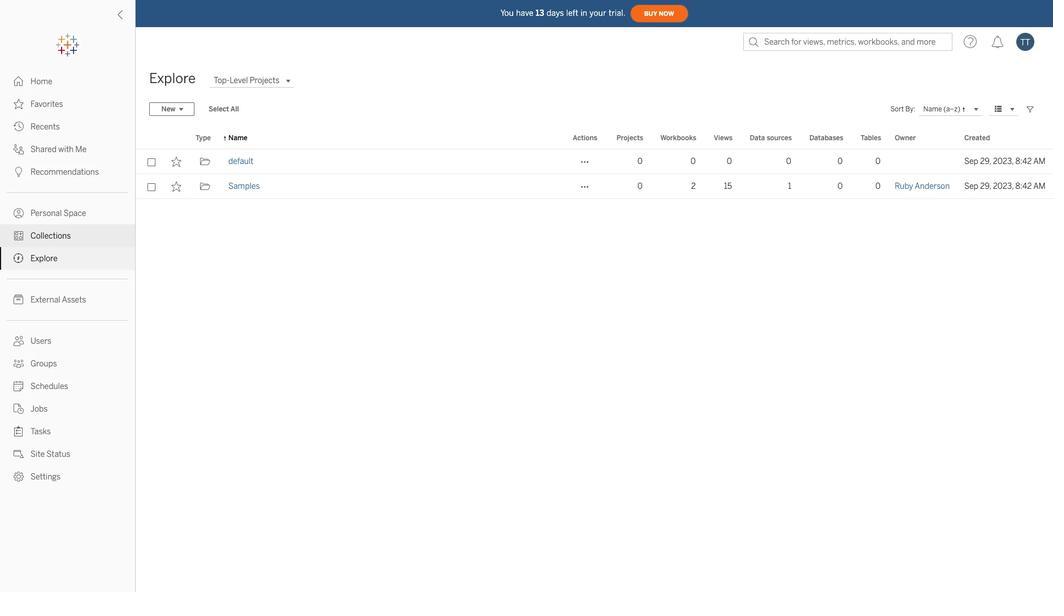 Task type: describe. For each thing, give the bounding box(es) containing it.
am for 0
[[1034, 157, 1046, 166]]

by text only_f5he34f image for tasks
[[14, 426, 24, 437]]

tables
[[861, 134, 882, 142]]

trial.
[[609, 8, 626, 18]]

site status
[[31, 450, 70, 459]]

explore link
[[0, 247, 135, 270]]

by text only_f5he34f image for users
[[14, 336, 24, 346]]

project image for samples
[[200, 182, 210, 192]]

tasks
[[31, 427, 51, 437]]

status
[[47, 450, 70, 459]]

buy now button
[[630, 5, 689, 23]]

ruby anderson link
[[895, 174, 950, 199]]

recents
[[31, 122, 60, 132]]

shared with me link
[[0, 138, 135, 161]]

by text only_f5he34f image for recommendations
[[14, 167, 24, 177]]

by text only_f5he34f image for external assets
[[14, 295, 24, 305]]

external assets link
[[0, 288, 135, 311]]

anderson
[[915, 182, 950, 191]]

(a–z)
[[944, 105, 961, 113]]

select all button
[[201, 102, 246, 116]]

by text only_f5he34f image for collections
[[14, 231, 24, 241]]

sep 29, 2023, 8:42 am for 0
[[965, 157, 1046, 166]]

by:
[[906, 105, 916, 113]]

owner
[[895, 134, 916, 142]]

am for 1
[[1034, 182, 1046, 191]]

name (a–z) button
[[919, 102, 982, 116]]

all
[[231, 105, 239, 113]]

created
[[965, 134, 990, 142]]

you
[[501, 8, 514, 18]]

2023, for 0
[[993, 157, 1014, 166]]

groups link
[[0, 352, 135, 375]]

personal
[[31, 209, 62, 218]]

home
[[31, 77, 52, 87]]

buy
[[644, 10, 658, 17]]

sort by:
[[891, 105, 916, 113]]

shared
[[31, 145, 57, 154]]

favorites link
[[0, 93, 135, 115]]

select
[[209, 105, 229, 113]]

default link
[[228, 149, 254, 174]]

sep for 0
[[965, 157, 979, 166]]

by text only_f5he34f image for home
[[14, 76, 24, 87]]

jobs
[[31, 404, 48, 414]]

row containing default
[[136, 149, 1054, 174]]

with
[[58, 145, 74, 154]]

main navigation. press the up and down arrow keys to access links. element
[[0, 70, 135, 488]]

by text only_f5he34f image for site status
[[14, 449, 24, 459]]

row containing samples
[[136, 174, 1054, 199]]

collections link
[[0, 224, 135, 247]]

buy now
[[644, 10, 674, 17]]

databases
[[810, 134, 844, 142]]

recommendations link
[[0, 161, 135, 183]]

name for name (a–z)
[[924, 105, 942, 113]]

name (a–z)
[[924, 105, 961, 113]]

actions
[[573, 134, 598, 142]]

by text only_f5he34f image for schedules
[[14, 381, 24, 391]]

select all
[[209, 105, 239, 113]]

groups
[[31, 359, 57, 369]]

1
[[788, 182, 792, 191]]

workbooks
[[661, 134, 697, 142]]

in
[[581, 8, 588, 18]]

collections
[[31, 231, 71, 241]]

29, for 1
[[981, 182, 992, 191]]

users link
[[0, 330, 135, 352]]

home link
[[0, 70, 135, 93]]

29, for 0
[[981, 157, 992, 166]]

by text only_f5he34f image for explore
[[14, 253, 24, 264]]

external
[[31, 295, 60, 305]]

projects inside dropdown button
[[250, 76, 280, 85]]

sources
[[767, 134, 792, 142]]

personal space
[[31, 209, 86, 218]]

sep for 1
[[965, 182, 979, 191]]



Task type: locate. For each thing, give the bounding box(es) containing it.
you have 13 days left in your trial.
[[501, 8, 626, 18]]

by text only_f5he34f image inside schedules link
[[14, 381, 24, 391]]

0 vertical spatial 8:42
[[1016, 157, 1032, 166]]

by text only_f5he34f image inside home link
[[14, 76, 24, 87]]

type
[[196, 134, 211, 142]]

by text only_f5he34f image inside explore link
[[14, 253, 24, 264]]

sort
[[891, 105, 904, 113]]

by text only_f5he34f image
[[14, 144, 24, 154], [14, 167, 24, 177], [14, 208, 24, 218], [14, 359, 24, 369], [14, 381, 24, 391], [14, 472, 24, 482]]

schedules
[[31, 382, 68, 391]]

site status link
[[0, 443, 135, 465]]

jobs link
[[0, 398, 135, 420]]

me
[[75, 145, 87, 154]]

grid
[[136, 128, 1054, 592]]

0 horizontal spatial explore
[[31, 254, 58, 264]]

sep 29, 2023, 8:42 am for 1
[[965, 182, 1046, 191]]

by text only_f5he34f image inside favorites "link"
[[14, 99, 24, 109]]

8 by text only_f5he34f image from the top
[[14, 404, 24, 414]]

site
[[31, 450, 45, 459]]

1 vertical spatial am
[[1034, 182, 1046, 191]]

by text only_f5he34f image inside tasks link
[[14, 426, 24, 437]]

level
[[230, 76, 248, 85]]

0 vertical spatial explore
[[149, 70, 196, 87]]

new button
[[149, 102, 195, 116]]

new
[[161, 105, 176, 113]]

shared with me
[[31, 145, 87, 154]]

0 vertical spatial name
[[924, 105, 942, 113]]

favorites
[[31, 100, 63, 109]]

by text only_f5he34f image inside collections link
[[14, 231, 24, 241]]

by text only_f5he34f image for personal space
[[14, 208, 24, 218]]

sep 29, 2023, 8:42 am
[[965, 157, 1046, 166], [965, 182, 1046, 191]]

space
[[64, 209, 86, 218]]

explore up new 'popup button'
[[149, 70, 196, 87]]

navigation panel element
[[0, 34, 135, 488]]

projects inside grid
[[617, 134, 644, 142]]

explore
[[149, 70, 196, 87], [31, 254, 58, 264]]

by text only_f5he34f image inside recents link
[[14, 122, 24, 132]]

7 by text only_f5he34f image from the top
[[14, 336, 24, 346]]

0 vertical spatial am
[[1034, 157, 1046, 166]]

assets
[[62, 295, 86, 305]]

2 2023, from the top
[[993, 182, 1014, 191]]

2 sep 29, 2023, 8:42 am from the top
[[965, 182, 1046, 191]]

top-
[[214, 76, 230, 85]]

1 row from the top
[[136, 149, 1054, 174]]

Search for views, metrics, workbooks, and more text field
[[744, 33, 953, 51]]

external assets
[[31, 295, 86, 305]]

sep right anderson
[[965, 182, 979, 191]]

29,
[[981, 157, 992, 166], [981, 182, 992, 191]]

2023, for 1
[[993, 182, 1014, 191]]

by text only_f5he34f image for shared with me
[[14, 144, 24, 154]]

3 by text only_f5he34f image from the top
[[14, 122, 24, 132]]

by text only_f5he34f image for jobs
[[14, 404, 24, 414]]

name up the default
[[228, 134, 248, 142]]

sep
[[965, 157, 979, 166], [965, 182, 979, 191]]

1 vertical spatial sep 29, 2023, 8:42 am
[[965, 182, 1046, 191]]

by text only_f5he34f image left personal
[[14, 208, 24, 218]]

1 vertical spatial 8:42
[[1016, 182, 1032, 191]]

0 vertical spatial project image
[[200, 157, 210, 167]]

by text only_f5he34f image inside groups link
[[14, 359, 24, 369]]

your
[[590, 8, 607, 18]]

by text only_f5he34f image inside site status link
[[14, 449, 24, 459]]

4 by text only_f5he34f image from the top
[[14, 231, 24, 241]]

1 vertical spatial project image
[[200, 182, 210, 192]]

by text only_f5he34f image inside external assets link
[[14, 295, 24, 305]]

1 2023, from the top
[[993, 157, 1014, 166]]

schedules link
[[0, 375, 135, 398]]

1 29, from the top
[[981, 157, 992, 166]]

project image for default
[[200, 157, 210, 167]]

projects right actions
[[617, 134, 644, 142]]

samples
[[228, 182, 260, 191]]

days
[[547, 8, 564, 18]]

by text only_f5he34f image for groups
[[14, 359, 24, 369]]

row group
[[136, 149, 1054, 199]]

by text only_f5he34f image inside users link
[[14, 336, 24, 346]]

ruby anderson
[[895, 182, 950, 191]]

by text only_f5he34f image inside recommendations link
[[14, 167, 24, 177]]

1 project image from the top
[[200, 157, 210, 167]]

2 by text only_f5he34f image from the top
[[14, 99, 24, 109]]

2 8:42 from the top
[[1016, 182, 1032, 191]]

by text only_f5he34f image inside jobs link
[[14, 404, 24, 414]]

0 vertical spatial 2023,
[[993, 157, 1014, 166]]

name inside popup button
[[924, 105, 942, 113]]

by text only_f5he34f image left schedules
[[14, 381, 24, 391]]

cell inside "row group"
[[888, 149, 958, 174]]

1 vertical spatial sep
[[965, 182, 979, 191]]

3 by text only_f5he34f image from the top
[[14, 208, 24, 218]]

by text only_f5he34f image left settings
[[14, 472, 24, 482]]

2 project image from the top
[[200, 182, 210, 192]]

8:42 for 1
[[1016, 182, 1032, 191]]

1 vertical spatial projects
[[617, 134, 644, 142]]

2 row from the top
[[136, 174, 1054, 199]]

1 vertical spatial 29,
[[981, 182, 992, 191]]

1 horizontal spatial name
[[924, 105, 942, 113]]

10 by text only_f5he34f image from the top
[[14, 449, 24, 459]]

name left (a–z)
[[924, 105, 942, 113]]

0 horizontal spatial projects
[[250, 76, 280, 85]]

1 am from the top
[[1034, 157, 1046, 166]]

0 vertical spatial 29,
[[981, 157, 992, 166]]

data sources
[[750, 134, 792, 142]]

sep down created
[[965, 157, 979, 166]]

row
[[136, 149, 1054, 174], [136, 174, 1054, 199]]

by text only_f5he34f image inside shared with me link
[[14, 144, 24, 154]]

settings
[[31, 472, 61, 482]]

1 by text only_f5he34f image from the top
[[14, 76, 24, 87]]

2023,
[[993, 157, 1014, 166], [993, 182, 1014, 191]]

6 by text only_f5he34f image from the top
[[14, 472, 24, 482]]

by text only_f5he34f image left shared
[[14, 144, 24, 154]]

0
[[638, 157, 643, 166], [691, 157, 696, 166], [727, 157, 732, 166], [787, 157, 792, 166], [838, 157, 843, 166], [876, 157, 881, 166], [638, 182, 643, 191], [838, 182, 843, 191], [876, 182, 881, 191]]

by text only_f5he34f image left groups
[[14, 359, 24, 369]]

8:42
[[1016, 157, 1032, 166], [1016, 182, 1032, 191]]

users
[[31, 336, 51, 346]]

15
[[724, 182, 732, 191]]

project image
[[200, 157, 210, 167], [200, 182, 210, 192]]

2
[[691, 182, 696, 191]]

1 vertical spatial 2023,
[[993, 182, 1014, 191]]

4 by text only_f5he34f image from the top
[[14, 359, 24, 369]]

1 horizontal spatial projects
[[617, 134, 644, 142]]

1 by text only_f5he34f image from the top
[[14, 144, 24, 154]]

by text only_f5he34f image for recents
[[14, 122, 24, 132]]

2 sep from the top
[[965, 182, 979, 191]]

have
[[516, 8, 534, 18]]

name
[[924, 105, 942, 113], [228, 134, 248, 142]]

2 by text only_f5he34f image from the top
[[14, 167, 24, 177]]

projects right level
[[250, 76, 280, 85]]

views
[[714, 134, 733, 142]]

name for name
[[228, 134, 248, 142]]

project image down type
[[200, 157, 210, 167]]

top-level projects
[[214, 76, 280, 85]]

0 vertical spatial sep 29, 2023, 8:42 am
[[965, 157, 1046, 166]]

5 by text only_f5he34f image from the top
[[14, 381, 24, 391]]

13
[[536, 8, 545, 18]]

2 am from the top
[[1034, 182, 1046, 191]]

9 by text only_f5he34f image from the top
[[14, 426, 24, 437]]

recents link
[[0, 115, 135, 138]]

project image left samples link
[[200, 182, 210, 192]]

samples link
[[228, 174, 260, 199]]

by text only_f5he34f image inside settings link
[[14, 472, 24, 482]]

recommendations
[[31, 167, 99, 177]]

default
[[228, 157, 254, 166]]

top-level projects button
[[209, 74, 294, 87]]

1 vertical spatial explore
[[31, 254, 58, 264]]

list view image
[[994, 104, 1004, 114]]

by text only_f5he34f image for settings
[[14, 472, 24, 482]]

6 by text only_f5he34f image from the top
[[14, 295, 24, 305]]

5 by text only_f5he34f image from the top
[[14, 253, 24, 264]]

grid containing default
[[136, 128, 1054, 592]]

now
[[659, 10, 674, 17]]

cell
[[888, 149, 958, 174]]

1 horizontal spatial explore
[[149, 70, 196, 87]]

8:42 for 0
[[1016, 157, 1032, 166]]

by text only_f5he34f image inside personal space link
[[14, 208, 24, 218]]

data
[[750, 134, 765, 142]]

1 sep 29, 2023, 8:42 am from the top
[[965, 157, 1046, 166]]

personal space link
[[0, 202, 135, 224]]

1 sep from the top
[[965, 157, 979, 166]]

am
[[1034, 157, 1046, 166], [1034, 182, 1046, 191]]

row group containing default
[[136, 149, 1054, 199]]

0 vertical spatial projects
[[250, 76, 280, 85]]

1 vertical spatial name
[[228, 134, 248, 142]]

by text only_f5he34f image
[[14, 76, 24, 87], [14, 99, 24, 109], [14, 122, 24, 132], [14, 231, 24, 241], [14, 253, 24, 264], [14, 295, 24, 305], [14, 336, 24, 346], [14, 404, 24, 414], [14, 426, 24, 437], [14, 449, 24, 459]]

tasks link
[[0, 420, 135, 443]]

projects
[[250, 76, 280, 85], [617, 134, 644, 142]]

0 horizontal spatial name
[[228, 134, 248, 142]]

by text only_f5he34f image left recommendations
[[14, 167, 24, 177]]

explore inside main navigation. press the up and down arrow keys to access links. element
[[31, 254, 58, 264]]

by text only_f5he34f image for favorites
[[14, 99, 24, 109]]

0 vertical spatial sep
[[965, 157, 979, 166]]

2 29, from the top
[[981, 182, 992, 191]]

ruby
[[895, 182, 914, 191]]

explore down collections
[[31, 254, 58, 264]]

1 8:42 from the top
[[1016, 157, 1032, 166]]

left
[[567, 8, 579, 18]]

settings link
[[0, 465, 135, 488]]



Task type: vqa. For each thing, say whether or not it's contained in the screenshot.
bottommost Sep 29, 2023, 8:42 AM
yes



